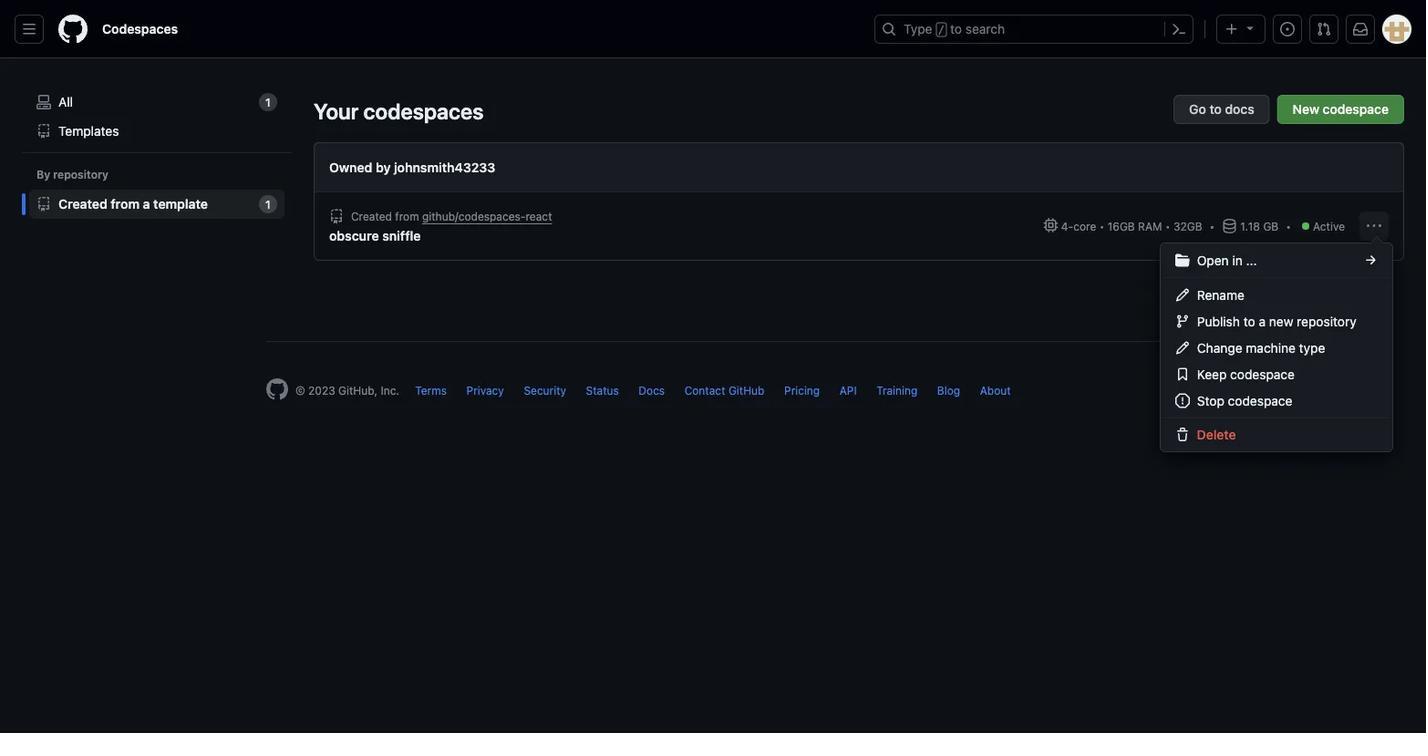 Task type: locate. For each thing, give the bounding box(es) containing it.
2 vertical spatial to
[[1244, 314, 1255, 329]]

1 horizontal spatial from
[[395, 210, 419, 223]]

created for created from github/codespaces-react
[[351, 210, 392, 223]]

0 vertical spatial repository
[[53, 168, 108, 181]]

1 horizontal spatial a
[[1259, 314, 1266, 329]]

1 vertical spatial repository
[[1297, 314, 1357, 329]]

github/codespaces-react link
[[422, 210, 552, 223]]

• left dot fill icon
[[1286, 220, 1291, 233]]

codespace for stop codespace
[[1228, 393, 1293, 408]]

codespace
[[1323, 102, 1389, 117], [1230, 367, 1295, 382], [1228, 393, 1293, 408]]

©
[[295, 384, 305, 397]]

johnsmith43233
[[394, 160, 496, 175]]

0 horizontal spatial to
[[950, 21, 962, 36]]

to inside go to docs link
[[1210, 102, 1222, 117]]

0 vertical spatial to
[[950, 21, 962, 36]]

status
[[586, 384, 619, 397]]

from up sniffle
[[395, 210, 419, 223]]

templates link
[[29, 117, 285, 146]]

cpu image
[[1044, 218, 1058, 233]]

0 vertical spatial homepage image
[[58, 15, 88, 44]]

a
[[143, 197, 150, 212], [1259, 314, 1266, 329]]

codespace right new on the top of the page
[[1323, 102, 1389, 117]]

codespace for new codespace
[[1323, 102, 1389, 117]]

to right /
[[950, 21, 962, 36]]

codespace inside stop codespace button
[[1228, 393, 1293, 408]]

new
[[1269, 314, 1293, 329]]

codespace down change machine type
[[1230, 367, 1295, 382]]

1.18 gb •
[[1240, 220, 1291, 233]]

github
[[729, 384, 765, 397]]

obscure
[[329, 228, 379, 243]]

1 horizontal spatial homepage image
[[266, 378, 288, 400]]

created inside "by repository" list
[[58, 197, 107, 212]]

to for go to docs
[[1210, 102, 1222, 117]]

git branch image
[[1175, 314, 1190, 329]]

change machine type button
[[1161, 335, 1393, 361]]

a inside button
[[1259, 314, 1266, 329]]

repo template image down by
[[36, 197, 51, 212]]

codespaces image
[[36, 95, 51, 109]]

new
[[1293, 102, 1320, 117]]

database image
[[1222, 219, 1237, 233]]

repository up type
[[1297, 314, 1357, 329]]

homepage image
[[58, 15, 88, 44], [266, 378, 288, 400]]

1 horizontal spatial created
[[351, 210, 392, 223]]

1 vertical spatial homepage image
[[266, 378, 288, 400]]

1 right template
[[265, 198, 271, 211]]

command palette image
[[1172, 22, 1186, 36]]

type
[[904, 21, 932, 36]]

created
[[58, 197, 107, 212], [351, 210, 392, 223]]

1 horizontal spatial to
[[1210, 102, 1222, 117]]

repository
[[53, 168, 108, 181], [1297, 314, 1357, 329]]

created from github/codespaces-react
[[351, 210, 552, 223]]

2 vertical spatial codespace
[[1228, 393, 1293, 408]]

created up "obscure sniffle"
[[351, 210, 392, 223]]

repo template image
[[36, 124, 51, 139], [36, 197, 51, 212], [329, 209, 344, 224]]

delete
[[1197, 427, 1236, 442]]

1 vertical spatial a
[[1259, 314, 1266, 329]]

owned
[[329, 160, 372, 175]]

github/codespaces-
[[422, 210, 526, 223]]

created down by repository
[[58, 197, 107, 212]]

stop image
[[1175, 393, 1190, 408]]

2 horizontal spatial to
[[1244, 314, 1255, 329]]

your
[[314, 98, 359, 124]]

to
[[950, 21, 962, 36], [1210, 102, 1222, 117], [1244, 314, 1255, 329]]

• right 'ram'
[[1165, 220, 1170, 233]]

to up change machine type
[[1244, 314, 1255, 329]]

keep
[[1197, 367, 1227, 382]]

codespaces link
[[95, 15, 185, 44]]

codespace inside new codespace link
[[1323, 102, 1389, 117]]

0 vertical spatial a
[[143, 197, 150, 212]]

repo template image inside "by repository" list
[[36, 197, 51, 212]]

0 horizontal spatial created
[[58, 197, 107, 212]]

repository right by
[[53, 168, 108, 181]]

api link
[[840, 384, 857, 397]]

plus image
[[1225, 22, 1239, 36]]

a inside "by repository" list
[[143, 197, 150, 212]]

pencil image
[[1175, 341, 1190, 355]]

from inside "by repository" list
[[111, 197, 140, 212]]

by repository list
[[29, 190, 285, 219]]

inc.
[[381, 384, 399, 397]]

1 left your
[[265, 96, 271, 109]]

4-
[[1061, 220, 1074, 233]]

2023
[[308, 384, 335, 397]]

1 inside "by repository" list
[[265, 198, 271, 211]]

from
[[111, 197, 140, 212], [395, 210, 419, 223]]

open in ... button
[[1161, 247, 1393, 274]]

repo template image inside templates link
[[36, 124, 51, 139]]

new codespace link
[[1277, 95, 1404, 124]]

0 horizontal spatial from
[[111, 197, 140, 212]]

training
[[876, 384, 918, 397]]

template
[[153, 197, 208, 212]]

security
[[524, 384, 566, 397]]

arrow right image
[[1363, 253, 1378, 268]]

from left template
[[111, 197, 140, 212]]

2 • from the left
[[1165, 220, 1170, 233]]

terms link
[[415, 384, 447, 397]]

/
[[938, 24, 945, 36]]

• left database icon
[[1210, 220, 1215, 233]]

repo template image down codespaces image
[[36, 124, 51, 139]]

homepage image left codespaces link
[[58, 15, 88, 44]]

type / to search
[[904, 21, 1005, 36]]

footer
[[252, 341, 1175, 446]]

blog link
[[937, 384, 960, 397]]

0 vertical spatial codespace
[[1323, 102, 1389, 117]]

codespace inside the keep codespace button
[[1230, 367, 1295, 382]]

•
[[1099, 220, 1105, 233], [1165, 220, 1170, 233], [1210, 220, 1215, 233], [1286, 220, 1291, 233]]

gb
[[1263, 220, 1279, 233]]

codespace down keep codespace
[[1228, 393, 1293, 408]]

homepage image left ©
[[266, 378, 288, 400]]

publish to a new repository button
[[1161, 308, 1393, 335]]

menu
[[1160, 243, 1393, 452]]

1 horizontal spatial repository
[[1297, 314, 1357, 329]]

1 for all
[[265, 96, 271, 109]]

codespace for keep codespace
[[1230, 367, 1295, 382]]

1 vertical spatial 1
[[265, 198, 271, 211]]

terms
[[415, 384, 447, 397]]

1 • from the left
[[1099, 220, 1105, 233]]

owned by johnsmith43233
[[329, 160, 496, 175]]

1 1 from the top
[[265, 96, 271, 109]]

all
[[58, 94, 73, 109]]

by
[[36, 168, 50, 181]]

security link
[[524, 384, 566, 397]]

to right go
[[1210, 102, 1222, 117]]

docs
[[1225, 102, 1254, 117]]

created from a template
[[58, 197, 208, 212]]

a left the new
[[1259, 314, 1266, 329]]

a left template
[[143, 197, 150, 212]]

in
[[1232, 253, 1243, 268]]

to inside publish to a new repository button
[[1244, 314, 1255, 329]]

0 horizontal spatial a
[[143, 197, 150, 212]]

• right core
[[1099, 220, 1105, 233]]

ram
[[1138, 220, 1162, 233]]

0 horizontal spatial repository
[[53, 168, 108, 181]]

2 1 from the top
[[265, 198, 271, 211]]

1 vertical spatial to
[[1210, 102, 1222, 117]]

0 vertical spatial 1
[[265, 96, 271, 109]]

from for github/codespaces-
[[395, 210, 419, 223]]

1
[[265, 96, 271, 109], [265, 198, 271, 211]]

a for new
[[1259, 314, 1266, 329]]

issue opened image
[[1280, 22, 1295, 36]]

api
[[840, 384, 857, 397]]

keep codespace button
[[1161, 361, 1393, 388]]

privacy link
[[467, 384, 504, 397]]

bookmark image
[[1175, 367, 1190, 382]]

1 vertical spatial codespace
[[1230, 367, 1295, 382]]

by repository
[[36, 168, 108, 181]]

stop codespace
[[1197, 393, 1293, 408]]



Task type: describe. For each thing, give the bounding box(es) containing it.
created for created from a template
[[58, 197, 107, 212]]

active
[[1313, 220, 1345, 233]]

show more actions for codespace image
[[1367, 219, 1382, 233]]

trash image
[[1175, 428, 1190, 442]]

pricing link
[[784, 384, 820, 397]]

rename button
[[1161, 282, 1393, 308]]

4-core • 16gb ram • 32gb
[[1058, 220, 1202, 233]]

blog
[[937, 384, 960, 397]]

obscure sniffle
[[329, 228, 421, 243]]

your codespaces
[[314, 98, 484, 124]]

new codespace
[[1293, 102, 1389, 117]]

...
[[1246, 253, 1257, 268]]

publish to a new repository
[[1197, 314, 1357, 329]]

status link
[[586, 384, 619, 397]]

sniffle
[[382, 228, 421, 243]]

notifications image
[[1353, 22, 1368, 36]]

repo template image for templates
[[36, 124, 51, 139]]

repo template image for created from a template
[[36, 197, 51, 212]]

react
[[526, 210, 552, 223]]

3 • from the left
[[1210, 220, 1215, 233]]

footer containing © 2023 github, inc.
[[252, 341, 1175, 446]]

github,
[[338, 384, 378, 397]]

1 for created from a template
[[265, 198, 271, 211]]

type
[[1299, 340, 1325, 355]]

repo template image up obscure
[[329, 209, 344, 224]]

4 • from the left
[[1286, 220, 1291, 233]]

change
[[1197, 340, 1243, 355]]

32gb
[[1174, 220, 1202, 233]]

© 2023 github, inc.
[[295, 384, 399, 397]]

contact github link
[[685, 384, 765, 397]]

templates
[[58, 124, 119, 139]]

open
[[1197, 253, 1229, 268]]

triangle down image
[[1243, 21, 1258, 35]]

0 horizontal spatial homepage image
[[58, 15, 88, 44]]

pencil image
[[1175, 288, 1190, 302]]

keep codespace
[[1197, 367, 1295, 382]]

codespaces
[[363, 98, 484, 124]]

1.18
[[1240, 220, 1260, 233]]

go
[[1189, 102, 1206, 117]]

git pull request image
[[1317, 22, 1331, 36]]

about
[[980, 384, 1011, 397]]

publish
[[1197, 314, 1240, 329]]

contact
[[685, 384, 725, 397]]

to for publish to a new repository
[[1244, 314, 1255, 329]]

menu containing open in ...
[[1160, 243, 1393, 452]]

docs link
[[639, 384, 665, 397]]

repository inside button
[[1297, 314, 1357, 329]]

open in ...
[[1197, 253, 1257, 268]]

go to docs
[[1189, 102, 1254, 117]]

machine
[[1246, 340, 1296, 355]]

rename
[[1197, 287, 1245, 302]]

from for a
[[111, 197, 140, 212]]

obscure sniffle link
[[329, 226, 428, 245]]

codespaces
[[102, 21, 178, 36]]

stop codespace button
[[1161, 388, 1393, 414]]

core
[[1074, 220, 1096, 233]]

training link
[[876, 384, 918, 397]]

homepage image inside footer
[[266, 378, 288, 400]]

a for template
[[143, 197, 150, 212]]

contact github
[[685, 384, 765, 397]]

search
[[966, 21, 1005, 36]]

change machine type
[[1197, 340, 1325, 355]]

by
[[376, 160, 391, 175]]

dot fill image
[[1299, 219, 1313, 233]]

stop
[[1197, 393, 1225, 408]]

file directory open fill image
[[1175, 253, 1190, 268]]

pricing
[[784, 384, 820, 397]]

go to docs link
[[1174, 95, 1270, 124]]

docs
[[639, 384, 665, 397]]

delete button
[[1161, 422, 1393, 448]]

16gb
[[1108, 220, 1135, 233]]

about link
[[980, 384, 1011, 397]]

privacy
[[467, 384, 504, 397]]



Task type: vqa. For each thing, say whether or not it's contained in the screenshot.
Training link
yes



